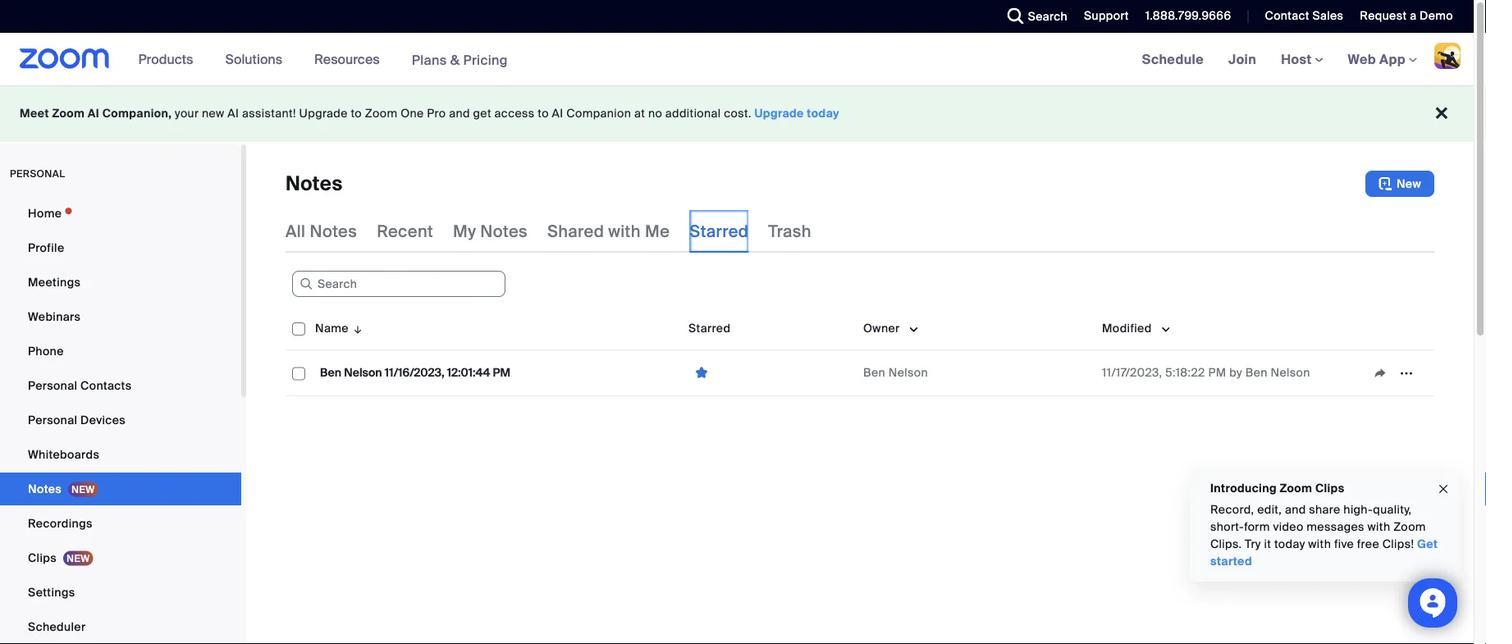 Task type: locate. For each thing, give the bounding box(es) containing it.
starred inside tabs of all notes page tab list
[[690, 221, 749, 242]]

support
[[1084, 8, 1129, 23]]

companion,
[[102, 106, 172, 121]]

1 vertical spatial starred
[[689, 321, 731, 336]]

to down resources dropdown button
[[351, 106, 362, 121]]

profile picture image
[[1435, 43, 1461, 69]]

personal contacts link
[[0, 369, 241, 402]]

ai
[[88, 106, 99, 121], [228, 106, 239, 121], [552, 106, 564, 121]]

personal down phone
[[28, 378, 77, 393]]

app
[[1380, 50, 1406, 68]]

2 vertical spatial with
[[1309, 537, 1332, 552]]

home link
[[0, 197, 241, 230]]

1 horizontal spatial today
[[1275, 537, 1306, 552]]

access
[[495, 106, 535, 121]]

zoom
[[52, 106, 85, 121], [365, 106, 398, 121], [1280, 481, 1313, 496], [1394, 520, 1426, 535]]

request a demo link
[[1348, 0, 1474, 33], [1360, 8, 1454, 23]]

cost.
[[724, 106, 752, 121]]

name
[[315, 321, 349, 336]]

web
[[1348, 50, 1377, 68]]

join
[[1229, 50, 1257, 68]]

starred
[[690, 221, 749, 242], [689, 321, 731, 336]]

1 horizontal spatial upgrade
[[755, 106, 804, 121]]

resources button
[[314, 33, 387, 85]]

personal for personal contacts
[[28, 378, 77, 393]]

arrow down image
[[349, 318, 364, 338]]

nelson down arrow down icon
[[344, 365, 382, 380]]

upgrade down product information navigation
[[299, 106, 348, 121]]

at
[[634, 106, 645, 121]]

ben
[[320, 365, 342, 380], [864, 365, 886, 380], [1246, 365, 1268, 380]]

solutions button
[[225, 33, 290, 85]]

nelson for ben nelson 11/16/2023, 12:01:44 pm
[[344, 365, 382, 380]]

companion
[[567, 106, 631, 121]]

nelson down owner
[[889, 365, 928, 380]]

free
[[1358, 537, 1380, 552]]

solutions
[[225, 50, 282, 68]]

2 horizontal spatial ben
[[1246, 365, 1268, 380]]

meetings navigation
[[1130, 33, 1474, 87]]

ben down name
[[320, 365, 342, 380]]

2 horizontal spatial with
[[1368, 520, 1391, 535]]

zoom up the edit,
[[1280, 481, 1313, 496]]

clips up "share"
[[1316, 481, 1345, 496]]

Search text field
[[292, 271, 506, 297]]

more options for ben nelson 11/16/2023, 12:01:44 pm image
[[1394, 366, 1420, 380]]

0 horizontal spatial clips
[[28, 550, 57, 566]]

0 horizontal spatial to
[[351, 106, 362, 121]]

starred right me
[[690, 221, 749, 242]]

2 horizontal spatial ai
[[552, 106, 564, 121]]

nelson for ben nelson
[[889, 365, 928, 380]]

today inside "record, edit, and share high-quality, short-form video messages with zoom clips. try it today with five free clips!"
[[1275, 537, 1306, 552]]

0 vertical spatial starred
[[690, 221, 749, 242]]

1 horizontal spatial pm
[[1209, 365, 1227, 380]]

1 horizontal spatial ben
[[864, 365, 886, 380]]

0 horizontal spatial upgrade
[[299, 106, 348, 121]]

2 nelson from the left
[[889, 365, 928, 380]]

personal menu menu
[[0, 197, 241, 644]]

scheduler link
[[0, 611, 241, 644]]

pm left by
[[1209, 365, 1227, 380]]

personal inside 'link'
[[28, 412, 77, 428]]

plans & pricing link
[[412, 51, 508, 68], [412, 51, 508, 68]]

0 horizontal spatial ai
[[88, 106, 99, 121]]

my
[[453, 221, 476, 242]]

demo
[[1420, 8, 1454, 23]]

host button
[[1281, 50, 1324, 68]]

meetings link
[[0, 266, 241, 299]]

nelson inside button
[[344, 365, 382, 380]]

1 vertical spatial today
[[1275, 537, 1306, 552]]

to right access
[[538, 106, 549, 121]]

notes inside personal menu menu
[[28, 481, 62, 497]]

zoom up clips!
[[1394, 520, 1426, 535]]

with down messages
[[1309, 537, 1332, 552]]

modified
[[1102, 321, 1152, 336]]

contact sales link
[[1253, 0, 1348, 33], [1265, 8, 1344, 23]]

meet zoom ai companion, your new ai assistant! upgrade to zoom one pro and get access to ai companion at no additional cost. upgrade today
[[20, 106, 840, 121]]

with
[[609, 221, 641, 242], [1368, 520, 1391, 535], [1309, 537, 1332, 552]]

profile
[[28, 240, 64, 255]]

record, edit, and share high-quality, short-form video messages with zoom clips. try it today with five free clips!
[[1211, 502, 1426, 552]]

tabs of all notes page tab list
[[286, 210, 812, 253]]

home
[[28, 206, 62, 221]]

request a demo
[[1360, 8, 1454, 23]]

notes up all notes
[[286, 171, 343, 197]]

with inside tabs of all notes page tab list
[[609, 221, 641, 242]]

ben down owner
[[864, 365, 886, 380]]

ben right by
[[1246, 365, 1268, 380]]

1 ben from the left
[[320, 365, 342, 380]]

clips inside personal menu menu
[[28, 550, 57, 566]]

3 nelson from the left
[[1271, 365, 1311, 380]]

record,
[[1211, 502, 1255, 518]]

personal up whiteboards
[[28, 412, 77, 428]]

product information navigation
[[126, 33, 520, 87]]

and
[[449, 106, 470, 121], [1285, 502, 1306, 518]]

clips
[[1316, 481, 1345, 496], [28, 550, 57, 566]]

owner
[[864, 321, 900, 336]]

0 horizontal spatial pm
[[493, 365, 511, 380]]

pm right 12:01:44
[[493, 365, 511, 380]]

products
[[138, 50, 193, 68]]

0 vertical spatial with
[[609, 221, 641, 242]]

starred up ben nelson 11/16/2023, 12:01:44 pm starred image
[[689, 321, 731, 336]]

share image
[[1368, 366, 1394, 380]]

all notes
[[286, 221, 357, 242]]

close image
[[1437, 480, 1450, 499]]

meetings
[[28, 275, 81, 290]]

host
[[1281, 50, 1315, 68]]

1 personal from the top
[[28, 378, 77, 393]]

banner
[[0, 33, 1474, 87]]

1 horizontal spatial nelson
[[889, 365, 928, 380]]

0 horizontal spatial nelson
[[344, 365, 382, 380]]

0 horizontal spatial today
[[807, 106, 840, 121]]

1 to from the left
[[351, 106, 362, 121]]

ai left companion,
[[88, 106, 99, 121]]

2 ai from the left
[[228, 106, 239, 121]]

ben nelson 11/16/2023, 12:01:44 pm button
[[315, 362, 515, 384]]

1 horizontal spatial clips
[[1316, 481, 1345, 496]]

11/17/2023, 5:18:22 pm by ben nelson
[[1102, 365, 1311, 380]]

ben for ben nelson
[[864, 365, 886, 380]]

schedule
[[1142, 50, 1204, 68]]

ben nelson 11/16/2023, 12:01:44 pm starred image
[[689, 365, 715, 381]]

12:01:44
[[447, 365, 490, 380]]

devices
[[80, 412, 126, 428]]

3 ai from the left
[[552, 106, 564, 121]]

upgrade right cost.
[[755, 106, 804, 121]]

notes up recordings
[[28, 481, 62, 497]]

join link
[[1217, 33, 1269, 85]]

1 horizontal spatial to
[[538, 106, 549, 121]]

1 horizontal spatial and
[[1285, 502, 1306, 518]]

1 nelson from the left
[[344, 365, 382, 380]]

0 vertical spatial personal
[[28, 378, 77, 393]]

2 personal from the top
[[28, 412, 77, 428]]

5:18:22
[[1166, 365, 1206, 380]]

1 vertical spatial clips
[[28, 550, 57, 566]]

2 horizontal spatial nelson
[[1271, 365, 1311, 380]]

0 vertical spatial and
[[449, 106, 470, 121]]

edit,
[[1258, 502, 1282, 518]]

new
[[202, 106, 225, 121]]

2 ben from the left
[[864, 365, 886, 380]]

products button
[[138, 33, 201, 85]]

and left get
[[449, 106, 470, 121]]

2 to from the left
[[538, 106, 549, 121]]

clips up settings
[[28, 550, 57, 566]]

with up free
[[1368, 520, 1391, 535]]

application
[[286, 307, 1447, 409], [1368, 361, 1428, 385]]

0 vertical spatial clips
[[1316, 481, 1345, 496]]

ben inside button
[[320, 365, 342, 380]]

personal contacts
[[28, 378, 132, 393]]

pm
[[493, 365, 511, 380], [1209, 365, 1227, 380]]

personal devices link
[[0, 404, 241, 437]]

nelson right by
[[1271, 365, 1311, 380]]

1 horizontal spatial ai
[[228, 106, 239, 121]]

and inside meet zoom ai companion, footer
[[449, 106, 470, 121]]

personal for personal devices
[[28, 412, 77, 428]]

pricing
[[463, 51, 508, 68]]

1 vertical spatial personal
[[28, 412, 77, 428]]

1.888.799.9666
[[1146, 8, 1232, 23]]

ai left companion
[[552, 106, 564, 121]]

pro
[[427, 106, 446, 121]]

1 vertical spatial and
[[1285, 502, 1306, 518]]

&
[[450, 51, 460, 68]]

ai right new
[[228, 106, 239, 121]]

1 pm from the left
[[493, 365, 511, 380]]

my notes
[[453, 221, 528, 242]]

0 horizontal spatial and
[[449, 106, 470, 121]]

1 upgrade from the left
[[299, 106, 348, 121]]

and up video
[[1285, 502, 1306, 518]]

zoom right meet
[[52, 106, 85, 121]]

it
[[1265, 537, 1272, 552]]

nelson
[[344, 365, 382, 380], [889, 365, 928, 380], [1271, 365, 1311, 380]]

with left me
[[609, 221, 641, 242]]

get started link
[[1211, 537, 1438, 569]]

0 vertical spatial today
[[807, 106, 840, 121]]

11/16/2023,
[[385, 365, 445, 380]]

1.888.799.9666 button
[[1133, 0, 1236, 33], [1146, 8, 1232, 23]]

0 horizontal spatial ben
[[320, 365, 342, 380]]

settings link
[[0, 576, 241, 609]]

0 horizontal spatial with
[[609, 221, 641, 242]]



Task type: describe. For each thing, give the bounding box(es) containing it.
introducing
[[1211, 481, 1277, 496]]

1.888.799.9666 button up schedule link
[[1146, 8, 1232, 23]]

recordings
[[28, 516, 93, 531]]

five
[[1335, 537, 1354, 552]]

resources
[[314, 50, 380, 68]]

1 vertical spatial with
[[1368, 520, 1391, 535]]

web app
[[1348, 50, 1406, 68]]

clips!
[[1383, 537, 1415, 552]]

try
[[1245, 537, 1261, 552]]

notes right my at the top left of the page
[[480, 221, 528, 242]]

plans & pricing
[[412, 51, 508, 68]]

a
[[1410, 8, 1417, 23]]

introducing zoom clips
[[1211, 481, 1345, 496]]

webinars link
[[0, 300, 241, 333]]

application containing name
[[286, 307, 1447, 409]]

clips link
[[0, 542, 241, 575]]

web app button
[[1348, 50, 1418, 68]]

schedule link
[[1130, 33, 1217, 85]]

settings
[[28, 585, 75, 600]]

messages
[[1307, 520, 1365, 535]]

share
[[1309, 502, 1341, 518]]

started
[[1211, 554, 1253, 569]]

personal devices
[[28, 412, 126, 428]]

form
[[1245, 520, 1270, 535]]

search button
[[995, 0, 1072, 33]]

today inside meet zoom ai companion, footer
[[807, 106, 840, 121]]

notes right all
[[310, 221, 357, 242]]

contact
[[1265, 8, 1310, 23]]

one
[[401, 106, 424, 121]]

and inside "record, edit, and share high-quality, short-form video messages with zoom clips. try it today with five free clips!"
[[1285, 502, 1306, 518]]

additional
[[666, 106, 721, 121]]

by
[[1230, 365, 1243, 380]]

recordings link
[[0, 507, 241, 540]]

zoom inside "record, edit, and share high-quality, short-form video messages with zoom clips. try it today with five free clips!"
[[1394, 520, 1426, 535]]

get
[[1418, 537, 1438, 552]]

ben nelson 11/16/2023, 12:01:44 pm
[[320, 365, 511, 380]]

pm inside button
[[493, 365, 511, 380]]

3 ben from the left
[[1246, 365, 1268, 380]]

search
[[1028, 9, 1068, 24]]

banner containing products
[[0, 33, 1474, 87]]

zoom logo image
[[20, 48, 110, 69]]

2 pm from the left
[[1209, 365, 1227, 380]]

get started
[[1211, 537, 1438, 569]]

2 upgrade from the left
[[755, 106, 804, 121]]

ben for ben nelson 11/16/2023, 12:01:44 pm
[[320, 365, 342, 380]]

meet
[[20, 106, 49, 121]]

sales
[[1313, 8, 1344, 23]]

personal
[[10, 167, 65, 180]]

new button
[[1366, 171, 1435, 197]]

me
[[645, 221, 670, 242]]

video
[[1274, 520, 1304, 535]]

whiteboards
[[28, 447, 99, 462]]

scheduler
[[28, 619, 86, 635]]

ben nelson
[[864, 365, 928, 380]]

contacts
[[80, 378, 132, 393]]

contact sales
[[1265, 8, 1344, 23]]

recent
[[377, 221, 433, 242]]

short-
[[1211, 520, 1245, 535]]

1 horizontal spatial with
[[1309, 537, 1332, 552]]

get
[[473, 106, 492, 121]]

trash
[[769, 221, 812, 242]]

1.888.799.9666 button up schedule
[[1133, 0, 1236, 33]]

webinars
[[28, 309, 81, 324]]

high-
[[1344, 502, 1373, 518]]

shared
[[547, 221, 604, 242]]

zoom left one
[[365, 106, 398, 121]]

no
[[648, 106, 662, 121]]

1 ai from the left
[[88, 106, 99, 121]]

phone link
[[0, 335, 241, 368]]

meet zoom ai companion, footer
[[0, 85, 1474, 142]]

shared with me
[[547, 221, 670, 242]]

upgrade today link
[[755, 106, 840, 121]]

phone
[[28, 344, 64, 359]]

plans
[[412, 51, 447, 68]]

clips.
[[1211, 537, 1242, 552]]

11/17/2023,
[[1102, 365, 1163, 380]]

request
[[1360, 8, 1407, 23]]

whiteboards link
[[0, 438, 241, 471]]

new
[[1397, 176, 1422, 191]]

assistant!
[[242, 106, 296, 121]]



Task type: vqa. For each thing, say whether or not it's contained in the screenshot.
1st Personal from the top
yes



